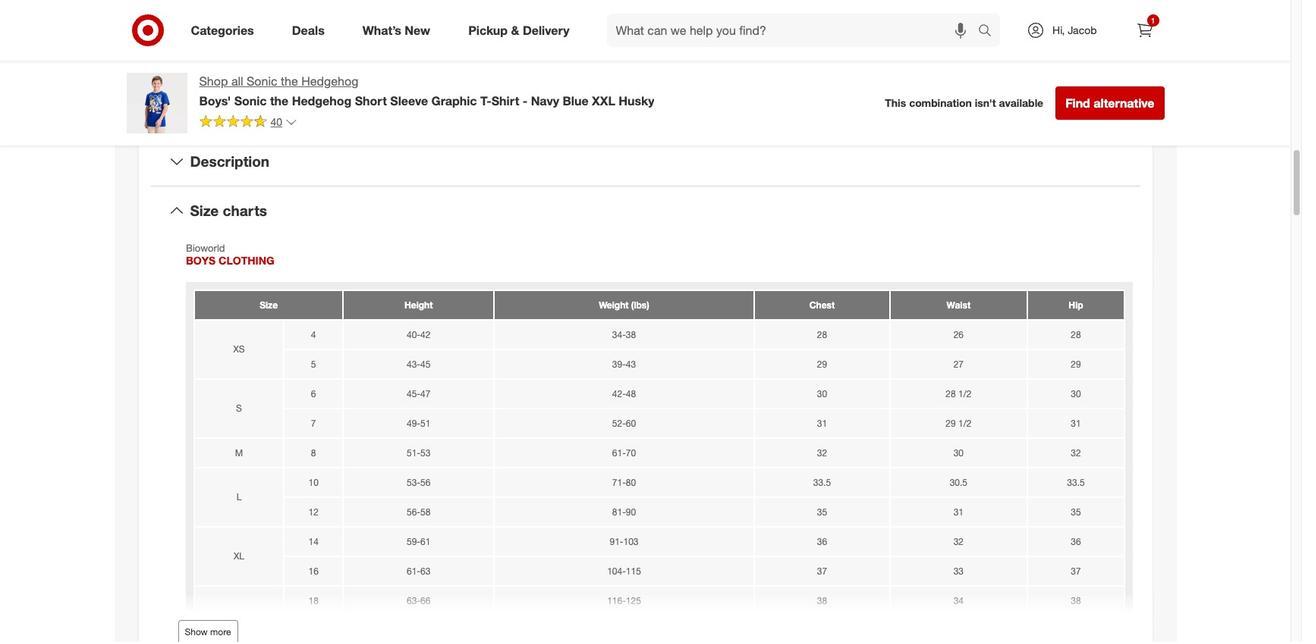 Task type: vqa. For each thing, say whether or not it's contained in the screenshot.
Description
yes



Task type: describe. For each thing, give the bounding box(es) containing it.
search
[[972, 24, 1008, 39]]

show more
[[185, 627, 231, 638]]

size
[[190, 202, 219, 219]]

what's new link
[[350, 14, 450, 47]]

t-
[[481, 93, 492, 108]]

delivery
[[523, 22, 570, 38]]

description
[[190, 153, 269, 170]]

more
[[210, 627, 231, 638]]

image of boys' sonic the hedgehog short sleeve graphic t-shirt - navy blue xxl husky image
[[126, 73, 187, 134]]

xxl
[[592, 93, 616, 108]]

deals
[[292, 22, 325, 38]]

40
[[271, 115, 282, 128]]

show more button
[[178, 621, 238, 643]]

husky
[[619, 93, 655, 108]]

find
[[1066, 96, 1091, 111]]

shirt
[[492, 93, 520, 108]]

&
[[511, 22, 520, 38]]

size charts button
[[151, 187, 1141, 235]]

search button
[[972, 14, 1008, 50]]

categories
[[191, 22, 254, 38]]

categories link
[[178, 14, 273, 47]]

-
[[523, 93, 528, 108]]

advertisement region
[[664, 0, 1165, 26]]

about
[[583, 92, 632, 113]]

1 vertical spatial sonic
[[234, 93, 267, 108]]

this
[[885, 97, 907, 110]]

1
[[1151, 16, 1156, 25]]

1 link
[[1128, 14, 1162, 47]]

navy
[[531, 93, 560, 108]]

find alternative button
[[1056, 87, 1165, 120]]

jacob
[[1068, 24, 1097, 36]]

short
[[355, 93, 387, 108]]



Task type: locate. For each thing, give the bounding box(es) containing it.
size charts
[[190, 202, 267, 219]]

the
[[281, 74, 298, 89], [270, 93, 289, 108]]

what's
[[363, 22, 402, 38]]

deals link
[[279, 14, 344, 47]]

1 vertical spatial the
[[270, 93, 289, 108]]

show
[[185, 627, 208, 638]]

this
[[637, 92, 668, 113]]

pickup & delivery
[[469, 22, 570, 38]]

hedgehog left short
[[292, 93, 352, 108]]

1 vertical spatial hedgehog
[[292, 93, 352, 108]]

about this item
[[583, 92, 709, 113]]

pickup & delivery link
[[456, 14, 589, 47]]

sonic up 40 link
[[234, 93, 267, 108]]

shop
[[199, 74, 228, 89]]

What can we help you find? suggestions appear below search field
[[607, 14, 982, 47]]

sleeve
[[390, 93, 428, 108]]

alternative
[[1094, 96, 1155, 111]]

0 vertical spatial sonic
[[247, 74, 278, 89]]

find alternative
[[1066, 96, 1155, 111]]

this combination isn't available
[[885, 97, 1044, 110]]

0 vertical spatial hedgehog
[[302, 74, 359, 89]]

hi,
[[1053, 24, 1065, 36]]

description button
[[151, 138, 1141, 186]]

hedgehog up short
[[302, 74, 359, 89]]

combination
[[910, 97, 972, 110]]

charts
[[223, 202, 267, 219]]

40 link
[[199, 115, 298, 132]]

available
[[999, 97, 1044, 110]]

shop all sonic the hedgehog boys' sonic the hedgehog short sleeve graphic t-shirt - navy blue xxl husky
[[199, 74, 655, 108]]

all
[[231, 74, 243, 89]]

sonic right all
[[247, 74, 278, 89]]

sonic
[[247, 74, 278, 89], [234, 93, 267, 108]]

boys'
[[199, 93, 231, 108]]

new
[[405, 22, 431, 38]]

isn't
[[975, 97, 996, 110]]

item
[[672, 92, 709, 113]]

sponsored
[[1120, 28, 1165, 39]]

hi, jacob
[[1053, 24, 1097, 36]]

pickup
[[469, 22, 508, 38]]

what's new
[[363, 22, 431, 38]]

blue
[[563, 93, 589, 108]]

0 vertical spatial the
[[281, 74, 298, 89]]

graphic
[[432, 93, 477, 108]]

hedgehog
[[302, 74, 359, 89], [292, 93, 352, 108]]



